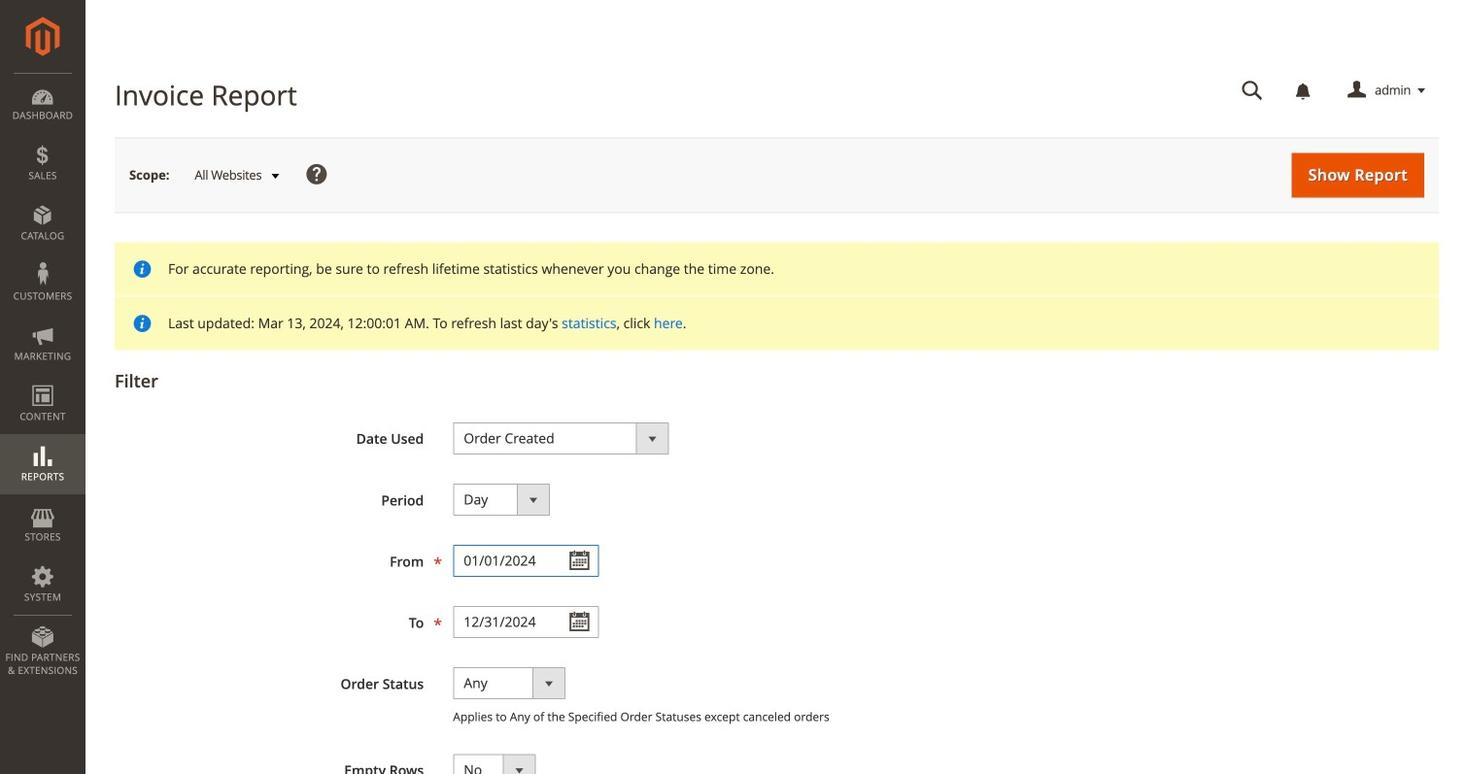Task type: describe. For each thing, give the bounding box(es) containing it.
magento admin panel image
[[26, 17, 60, 56]]



Task type: locate. For each thing, give the bounding box(es) containing it.
menu bar
[[0, 73, 86, 687]]

None text field
[[1228, 74, 1277, 108], [453, 545, 599, 577], [453, 606, 599, 639], [1228, 74, 1277, 108], [453, 545, 599, 577], [453, 606, 599, 639]]



